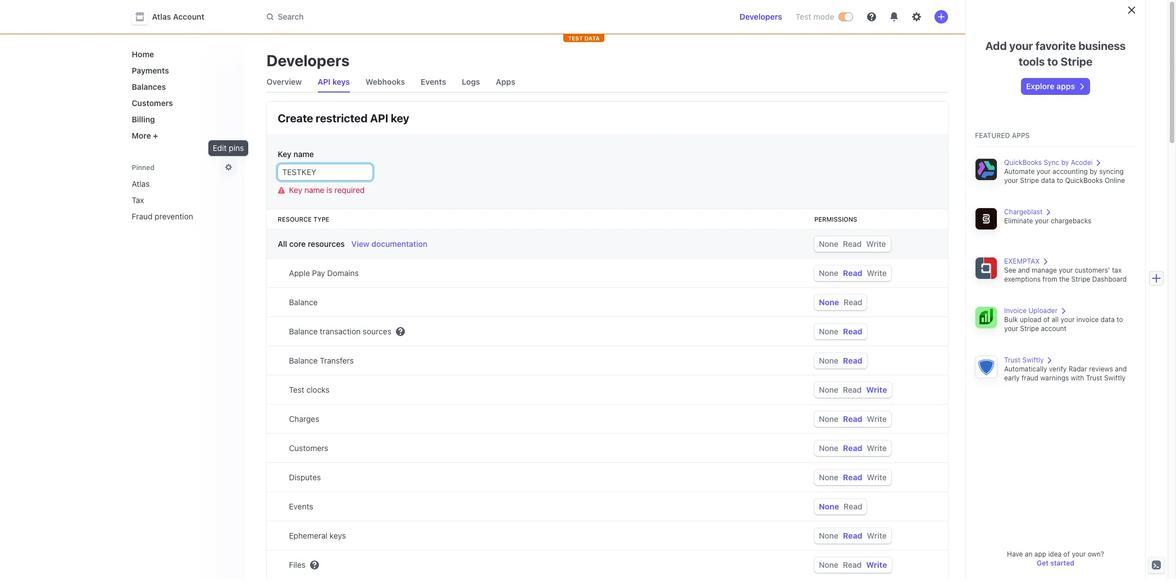 Task type: locate. For each thing, give the bounding box(es) containing it.
trust swiftly image
[[975, 356, 997, 379]]

stripe inside add your favorite business tools to stripe
[[1061, 55, 1093, 68]]

the
[[1059, 275, 1069, 284]]

keys up restricted
[[332, 77, 350, 86]]

trust up automatically
[[1004, 356, 1020, 364]]

key for key name is required
[[289, 185, 302, 195]]

1 horizontal spatial and
[[1115, 365, 1127, 373]]

trust down reviews
[[1086, 374, 1102, 382]]

test for test clocks
[[289, 385, 304, 395]]

read button for apple pay domains
[[843, 268, 862, 278]]

explore apps link
[[1022, 79, 1090, 94]]

10 none button from the top
[[819, 502, 839, 512]]

5 none button from the top
[[819, 356, 838, 366]]

1 horizontal spatial customers
[[289, 444, 328, 453]]

exemptions
[[1004, 275, 1041, 284]]

0 horizontal spatial developers
[[266, 51, 350, 70]]

type
[[313, 216, 329, 223]]

1 vertical spatial atlas
[[132, 179, 150, 189]]

write button for ephemeral keys
[[867, 531, 887, 541]]

of up started
[[1063, 550, 1070, 559]]

customers down the balances
[[132, 98, 173, 108]]

read
[[843, 239, 862, 249], [843, 268, 862, 278], [844, 298, 862, 307], [843, 327, 862, 336], [843, 356, 862, 366], [843, 385, 862, 395], [843, 414, 862, 424], [843, 444, 862, 453], [843, 473, 862, 482], [844, 502, 862, 512], [843, 531, 862, 541], [843, 560, 862, 570]]

your left own?
[[1072, 550, 1086, 559]]

1 horizontal spatial by
[[1090, 167, 1097, 176]]

billing link
[[127, 110, 235, 129]]

add your favorite business tools to stripe
[[985, 39, 1126, 68]]

balance for balance transfers
[[289, 356, 318, 366]]

customers up "disputes"
[[289, 444, 328, 453]]

core navigation links element
[[127, 45, 235, 145]]

payments
[[132, 66, 169, 75]]

0 vertical spatial of
[[1043, 316, 1050, 324]]

transfers
[[320, 356, 354, 366]]

stripe down the "upload"
[[1020, 325, 1039, 333]]

pinned
[[132, 163, 154, 172]]

5 none read write from the top
[[819, 444, 887, 453]]

more +
[[132, 131, 158, 140]]

write for customers
[[867, 444, 887, 453]]

0 horizontal spatial of
[[1043, 316, 1050, 324]]

by inside automate your accounting by syncing your stripe data to quickbooks online
[[1090, 167, 1097, 176]]

tools
[[1019, 55, 1045, 68]]

name inside alert
[[304, 185, 324, 195]]

an
[[1025, 550, 1032, 559]]

test left clocks
[[289, 385, 304, 395]]

0 horizontal spatial quickbooks
[[1004, 158, 1042, 167]]

pinned navigation links element
[[127, 158, 237, 226]]

tax link
[[127, 191, 235, 209]]

idea
[[1048, 550, 1062, 559]]

api keys link
[[313, 74, 354, 90]]

key inside alert
[[289, 185, 302, 195]]

from
[[1043, 275, 1057, 284]]

atlas left account
[[152, 12, 171, 21]]

quickbooks up automate
[[1004, 158, 1042, 167]]

0 vertical spatial keys
[[332, 77, 350, 86]]

swiftly up automatically
[[1022, 356, 1044, 364]]

1 horizontal spatial developers
[[740, 12, 782, 21]]

1 vertical spatial swiftly
[[1104, 374, 1126, 382]]

data down the quickbooks sync by acodei
[[1041, 176, 1055, 185]]

write button for test clocks
[[866, 385, 887, 395]]

write for charges
[[867, 414, 887, 424]]

and up exemptions on the top right of page
[[1018, 266, 1030, 275]]

atlas inside button
[[152, 12, 171, 21]]

sync
[[1044, 158, 1059, 167]]

key name
[[278, 149, 314, 159]]

trust inside automatically verify radar reviews and early fraud warnings with trust swiftly
[[1086, 374, 1102, 382]]

automatically verify radar reviews and early fraud warnings with trust swiftly
[[1004, 365, 1127, 382]]

7 none button from the top
[[819, 414, 838, 424]]

1 vertical spatial keys
[[330, 531, 346, 541]]

account
[[1041, 325, 1066, 333]]

events down "disputes"
[[289, 502, 313, 512]]

none read for balance
[[819, 298, 862, 307]]

events
[[421, 77, 446, 86], [289, 502, 313, 512]]

api right overview
[[318, 77, 330, 86]]

3 none button from the top
[[819, 298, 839, 307]]

1 vertical spatial by
[[1090, 167, 1097, 176]]

acodei
[[1071, 158, 1093, 167]]

test
[[796, 12, 811, 21], [289, 385, 304, 395]]

developers up overview
[[266, 51, 350, 70]]

1 horizontal spatial swiftly
[[1104, 374, 1126, 382]]

have
[[1007, 550, 1023, 559]]

fraud
[[132, 212, 153, 221]]

none button for apple pay domains
[[819, 268, 838, 278]]

of left all
[[1043, 316, 1050, 324]]

write
[[866, 239, 886, 249], [867, 268, 887, 278], [866, 385, 887, 395], [867, 414, 887, 424], [867, 444, 887, 453], [867, 473, 887, 482], [867, 531, 887, 541], [866, 560, 887, 570]]

your up the
[[1059, 266, 1073, 275]]

0 vertical spatial test
[[796, 12, 811, 21]]

key for key name
[[278, 149, 291, 159]]

api left key
[[370, 112, 388, 125]]

to
[[1047, 55, 1058, 68], [1057, 176, 1063, 185], [1117, 316, 1123, 324]]

warnings
[[1040, 374, 1069, 382]]

atlas
[[152, 12, 171, 21], [132, 179, 150, 189]]

manage
[[1032, 266, 1057, 275]]

balances
[[132, 82, 166, 92]]

tab list
[[262, 72, 948, 93]]

balance up test clocks
[[289, 356, 318, 366]]

atlas for atlas
[[132, 179, 150, 189]]

0 horizontal spatial by
[[1061, 158, 1069, 167]]

get
[[1037, 559, 1049, 568]]

app
[[1034, 550, 1046, 559]]

apps right logs
[[496, 77, 515, 86]]

own?
[[1088, 550, 1104, 559]]

overview
[[266, 77, 302, 86]]

none button for ephemeral keys
[[819, 531, 838, 541]]

6 none read write from the top
[[819, 473, 887, 482]]

balance for balance
[[289, 298, 318, 307]]

to inside 'bulk upload of all your invoice data to your stripe account'
[[1117, 316, 1123, 324]]

none
[[819, 239, 838, 249], [819, 268, 838, 278], [819, 298, 839, 307], [819, 327, 838, 336], [819, 356, 838, 366], [819, 385, 838, 395], [819, 414, 838, 424], [819, 444, 838, 453], [819, 473, 838, 482], [819, 502, 839, 512], [819, 531, 838, 541], [819, 560, 838, 570]]

0 horizontal spatial customers
[[132, 98, 173, 108]]

0 horizontal spatial swiftly
[[1022, 356, 1044, 364]]

dashboard
[[1092, 275, 1127, 284]]

0 vertical spatial apps
[[496, 77, 515, 86]]

2 none read from the top
[[819, 327, 862, 336]]

0 vertical spatial and
[[1018, 266, 1030, 275]]

key
[[278, 149, 291, 159], [289, 185, 302, 195]]

1 vertical spatial test
[[289, 385, 304, 395]]

none button for balance transfers
[[819, 356, 838, 366]]

1 vertical spatial data
[[1101, 316, 1115, 324]]

0 vertical spatial api
[[318, 77, 330, 86]]

0 vertical spatial quickbooks
[[1004, 158, 1042, 167]]

read button for charges
[[843, 414, 862, 424]]

stripe down favorite
[[1061, 55, 1093, 68]]

resource
[[278, 216, 312, 223]]

to down favorite
[[1047, 55, 1058, 68]]

to inside automate your accounting by syncing your stripe data to quickbooks online
[[1057, 176, 1063, 185]]

more
[[132, 131, 151, 140]]

your down the quickbooks sync by acodei
[[1037, 167, 1051, 176]]

apps right featured
[[1012, 131, 1030, 140]]

to right "invoice"
[[1117, 316, 1123, 324]]

quickbooks sync by acodei
[[1004, 158, 1093, 167]]

help image
[[867, 12, 876, 21]]

0 vertical spatial to
[[1047, 55, 1058, 68]]

to down accounting
[[1057, 176, 1063, 185]]

exemptax
[[1004, 257, 1040, 266]]

0 vertical spatial by
[[1061, 158, 1069, 167]]

4 none read from the top
[[819, 502, 862, 512]]

11 none from the top
[[819, 531, 838, 541]]

of
[[1043, 316, 1050, 324], [1063, 550, 1070, 559]]

ephemeral
[[289, 531, 327, 541]]

1 vertical spatial key
[[289, 185, 302, 195]]

0 horizontal spatial test
[[289, 385, 304, 395]]

key up resource
[[289, 185, 302, 195]]

documentation
[[371, 239, 427, 249]]

7 none read write from the top
[[819, 531, 887, 541]]

verify
[[1049, 365, 1067, 373]]

keys for ephemeral keys
[[330, 531, 346, 541]]

8 none button from the top
[[819, 444, 838, 453]]

read button for test clocks
[[843, 385, 862, 395]]

started
[[1050, 559, 1074, 568]]

1 horizontal spatial test
[[796, 12, 811, 21]]

1 none from the top
[[819, 239, 838, 249]]

balance for balance transaction sources
[[289, 327, 318, 336]]

4 none button from the top
[[819, 327, 838, 336]]

by up accounting
[[1061, 158, 1069, 167]]

ephemeral keys
[[289, 531, 346, 541]]

data right "invoice"
[[1101, 316, 1115, 324]]

1 horizontal spatial atlas
[[152, 12, 171, 21]]

0 vertical spatial data
[[1041, 176, 1055, 185]]

0 horizontal spatial trust
[[1004, 356, 1020, 364]]

invoice uploader image
[[975, 307, 997, 329]]

trust
[[1004, 356, 1020, 364], [1086, 374, 1102, 382]]

events left logs
[[421, 77, 446, 86]]

quickbooks sync by acodei image
[[975, 158, 997, 181]]

0 vertical spatial balance
[[289, 298, 318, 307]]

developers left test mode
[[740, 12, 782, 21]]

fraud prevention
[[132, 212, 193, 221]]

stripe down customers'
[[1071, 275, 1090, 284]]

home
[[132, 49, 154, 59]]

none read for events
[[819, 502, 862, 512]]

0 horizontal spatial apps
[[496, 77, 515, 86]]

name
[[293, 149, 314, 159], [304, 185, 324, 195]]

1 horizontal spatial trust
[[1086, 374, 1102, 382]]

test data
[[568, 35, 600, 42]]

1 vertical spatial and
[[1115, 365, 1127, 373]]

and inside see and manage your customers' tax exemptions from the stripe dashboard
[[1018, 266, 1030, 275]]

name left is
[[304, 185, 324, 195]]

10 none from the top
[[819, 502, 839, 512]]

to inside add your favorite business tools to stripe
[[1047, 55, 1058, 68]]

1 horizontal spatial of
[[1063, 550, 1070, 559]]

8 none read write from the top
[[819, 560, 887, 570]]

view documentation link
[[351, 239, 427, 250]]

events link
[[416, 74, 451, 90]]

atlas for atlas account
[[152, 12, 171, 21]]

none read write
[[819, 239, 886, 249], [819, 268, 887, 278], [819, 385, 887, 395], [819, 414, 887, 424], [819, 444, 887, 453], [819, 473, 887, 482], [819, 531, 887, 541], [819, 560, 887, 570]]

balance down apple
[[289, 298, 318, 307]]

2 none button from the top
[[819, 268, 838, 278]]

1 vertical spatial quickbooks
[[1065, 176, 1103, 185]]

required
[[334, 185, 365, 195]]

sources
[[363, 327, 391, 336]]

12 none button from the top
[[819, 560, 838, 570]]

quickbooks down accounting
[[1065, 176, 1103, 185]]

core
[[289, 239, 306, 249]]

keys right ephemeral
[[330, 531, 346, 541]]

charges
[[289, 414, 319, 424]]

all
[[1052, 316, 1059, 324]]

1 vertical spatial balance
[[289, 327, 318, 336]]

balance
[[289, 298, 318, 307], [289, 327, 318, 336], [289, 356, 318, 366]]

0 vertical spatial key
[[278, 149, 291, 159]]

2 balance from the top
[[289, 327, 318, 336]]

2 vertical spatial to
[[1117, 316, 1123, 324]]

stripe down automate
[[1020, 176, 1039, 185]]

0 horizontal spatial atlas
[[132, 179, 150, 189]]

your up tools
[[1009, 39, 1033, 52]]

1 vertical spatial trust
[[1086, 374, 1102, 382]]

0 horizontal spatial data
[[1041, 176, 1055, 185]]

resources
[[308, 239, 345, 249]]

1 vertical spatial of
[[1063, 550, 1070, 559]]

3 none read write from the top
[[819, 385, 887, 395]]

3 balance from the top
[[289, 356, 318, 366]]

atlas down pinned
[[132, 179, 150, 189]]

name for key name
[[293, 149, 314, 159]]

2 vertical spatial balance
[[289, 356, 318, 366]]

0 vertical spatial events
[[421, 77, 446, 86]]

test for test mode
[[796, 12, 811, 21]]

4 none read write from the top
[[819, 414, 887, 424]]

9 none from the top
[[819, 473, 838, 482]]

1 none read from the top
[[819, 298, 862, 307]]

keys inside api keys 'link'
[[332, 77, 350, 86]]

0 vertical spatial developers
[[740, 12, 782, 21]]

invoice
[[1004, 307, 1027, 315]]

none button for disputes
[[819, 473, 838, 482]]

1 horizontal spatial data
[[1101, 316, 1115, 324]]

0 vertical spatial trust
[[1004, 356, 1020, 364]]

tab list containing overview
[[262, 72, 948, 93]]

your inside see and manage your customers' tax exemptions from the stripe dashboard
[[1059, 266, 1073, 275]]

customers link
[[127, 94, 235, 112]]

0 vertical spatial customers
[[132, 98, 173, 108]]

2 none read write from the top
[[819, 268, 887, 278]]

6 none from the top
[[819, 385, 838, 395]]

atlas inside pinned element
[[132, 179, 150, 189]]

1 vertical spatial apps
[[1012, 131, 1030, 140]]

0 horizontal spatial api
[[318, 77, 330, 86]]

6 none button from the top
[[819, 385, 838, 395]]

webhooks
[[365, 77, 405, 86]]

create restricted api key
[[278, 112, 409, 125]]

by down acodei
[[1090, 167, 1097, 176]]

0 vertical spatial name
[[293, 149, 314, 159]]

1 vertical spatial name
[[304, 185, 324, 195]]

write for disputes
[[867, 473, 887, 482]]

0 vertical spatial atlas
[[152, 12, 171, 21]]

transaction
[[320, 327, 361, 336]]

3 none read from the top
[[819, 356, 862, 366]]

read button for disputes
[[843, 473, 862, 482]]

your
[[1009, 39, 1033, 52], [1037, 167, 1051, 176], [1004, 176, 1018, 185], [1035, 217, 1049, 225], [1059, 266, 1073, 275], [1061, 316, 1075, 324], [1004, 325, 1018, 333], [1072, 550, 1086, 559]]

test left mode
[[796, 12, 811, 21]]

1 horizontal spatial api
[[370, 112, 388, 125]]

11 none button from the top
[[819, 531, 838, 541]]

1 horizontal spatial events
[[421, 77, 446, 86]]

eliminate
[[1004, 217, 1033, 225]]

name for key name is required
[[304, 185, 324, 195]]

eliminate your chargebacks
[[1004, 217, 1091, 225]]

pins
[[229, 143, 244, 153]]

stripe inside automate your accounting by syncing your stripe data to quickbooks online
[[1020, 176, 1039, 185]]

invoice
[[1077, 316, 1099, 324]]

balance up the balance transfers
[[289, 327, 318, 336]]

1 balance from the top
[[289, 298, 318, 307]]

read button for customers
[[843, 444, 862, 453]]

swiftly down reviews
[[1104, 374, 1126, 382]]

disputes
[[289, 473, 321, 482]]

0 horizontal spatial events
[[289, 502, 313, 512]]

1 horizontal spatial quickbooks
[[1065, 176, 1103, 185]]

none read write for apple pay domains
[[819, 268, 887, 278]]

0 horizontal spatial and
[[1018, 266, 1030, 275]]

1 vertical spatial customers
[[289, 444, 328, 453]]

key down the create
[[278, 149, 291, 159]]

data inside 'bulk upload of all your invoice data to your stripe account'
[[1101, 316, 1115, 324]]

apps
[[496, 77, 515, 86], [1012, 131, 1030, 140]]

your down automate
[[1004, 176, 1018, 185]]

atlas link
[[127, 175, 235, 193]]

domains
[[327, 268, 359, 278]]

9 none button from the top
[[819, 473, 838, 482]]

stripe inside see and manage your customers' tax exemptions from the stripe dashboard
[[1071, 275, 1090, 284]]

chargebacks
[[1051, 217, 1091, 225]]

your inside the 'have an app idea of your own? get started'
[[1072, 550, 1086, 559]]

and right reviews
[[1115, 365, 1127, 373]]

1 vertical spatial to
[[1057, 176, 1063, 185]]

name up key name text box
[[293, 149, 314, 159]]



Task type: describe. For each thing, give the bounding box(es) containing it.
+
[[153, 131, 158, 140]]

invoice uploader
[[1004, 307, 1057, 315]]

mode
[[813, 12, 834, 21]]

bulk upload of all your invoice data to your stripe account
[[1004, 316, 1123, 333]]

1 none read write from the top
[[819, 239, 886, 249]]

0 vertical spatial swiftly
[[1022, 356, 1044, 364]]

stripe inside 'bulk upload of all your invoice data to your stripe account'
[[1020, 325, 1039, 333]]

key name is required alert
[[278, 185, 671, 196]]

get started link
[[1037, 559, 1074, 568]]

tax
[[1112, 266, 1122, 275]]

read button for balance transfers
[[843, 356, 862, 366]]

swiftly inside automatically verify radar reviews and early fraud warnings with trust swiftly
[[1104, 374, 1126, 382]]

your down bulk
[[1004, 325, 1018, 333]]

test
[[568, 35, 583, 42]]

2 none from the top
[[819, 268, 838, 278]]

is
[[326, 185, 332, 195]]

syncing
[[1099, 167, 1124, 176]]

Key name text field
[[278, 165, 372, 180]]

permissions
[[814, 216, 857, 223]]

developers inside developers link
[[740, 12, 782, 21]]

fraud
[[1022, 374, 1038, 382]]

prevention
[[155, 212, 193, 221]]

3 none from the top
[[819, 298, 839, 307]]

logs link
[[457, 74, 485, 90]]

write button for disputes
[[867, 473, 887, 482]]

apps
[[1056, 81, 1075, 91]]

accounting
[[1052, 167, 1088, 176]]

1 vertical spatial api
[[370, 112, 388, 125]]

apps link
[[491, 74, 520, 90]]

customers inside core navigation links element
[[132, 98, 173, 108]]

exemptax image
[[975, 257, 997, 280]]

radar
[[1069, 365, 1087, 373]]

balances link
[[127, 78, 235, 96]]

payments link
[[127, 61, 235, 80]]

data
[[584, 35, 600, 42]]

write button for customers
[[867, 444, 887, 453]]

keys for api keys
[[332, 77, 350, 86]]

write for test clocks
[[866, 385, 887, 395]]

see and manage your customers' tax exemptions from the stripe dashboard
[[1004, 266, 1127, 284]]

developers link
[[735, 8, 787, 26]]

none read write for ephemeral keys
[[819, 531, 887, 541]]

explore apps
[[1026, 81, 1075, 91]]

chargeblast image
[[975, 208, 997, 230]]

write button for apple pay domains
[[867, 268, 887, 278]]

and inside automatically verify radar reviews and early fraud warnings with trust swiftly
[[1115, 365, 1127, 373]]

1 horizontal spatial apps
[[1012, 131, 1030, 140]]

data inside automate your accounting by syncing your stripe data to quickbooks online
[[1041, 176, 1055, 185]]

none read write for disputes
[[819, 473, 887, 482]]

trust swiftly
[[1004, 356, 1044, 364]]

pinned element
[[127, 175, 235, 226]]

upload
[[1020, 316, 1041, 324]]

none button for charges
[[819, 414, 838, 424]]

Search search field
[[260, 6, 576, 27]]

none read for balance transfers
[[819, 356, 862, 366]]

1 vertical spatial events
[[289, 502, 313, 512]]

edit pins image
[[225, 164, 232, 171]]

webhooks link
[[361, 74, 409, 90]]

reviews
[[1089, 365, 1113, 373]]

overview link
[[262, 74, 306, 90]]

12 none from the top
[[819, 560, 838, 570]]

none button for balance
[[819, 298, 839, 307]]

add
[[985, 39, 1007, 52]]

write for apple pay domains
[[867, 268, 887, 278]]

write button for charges
[[867, 414, 887, 424]]

featured apps
[[975, 131, 1030, 140]]

none read write for customers
[[819, 444, 887, 453]]

Search text field
[[260, 6, 576, 27]]

apple
[[289, 268, 310, 278]]

all
[[278, 239, 287, 249]]

key name is required
[[289, 185, 365, 195]]

write for ephemeral keys
[[867, 531, 887, 541]]

search
[[278, 12, 304, 21]]

atlas account
[[152, 12, 204, 21]]

pay
[[312, 268, 325, 278]]

of inside the 'have an app idea of your own? get started'
[[1063, 550, 1070, 559]]

read button for events
[[844, 502, 862, 512]]

business
[[1078, 39, 1126, 52]]

tax
[[132, 195, 144, 205]]

1 vertical spatial developers
[[266, 51, 350, 70]]

test mode
[[796, 12, 834, 21]]

1 none button from the top
[[819, 239, 838, 249]]

none button for customers
[[819, 444, 838, 453]]

favorite
[[1035, 39, 1076, 52]]

resource type
[[278, 216, 329, 223]]

apps inside tab list
[[496, 77, 515, 86]]

your down chargeblast
[[1035, 217, 1049, 225]]

test clocks
[[289, 385, 330, 395]]

view documentation
[[351, 239, 427, 249]]

read button for ephemeral keys
[[843, 531, 862, 541]]

none read write for test clocks
[[819, 385, 887, 395]]

early
[[1004, 374, 1020, 382]]

account
[[173, 12, 204, 21]]

balance transfers
[[289, 356, 354, 366]]

explore
[[1026, 81, 1054, 91]]

chargeblast
[[1004, 208, 1043, 216]]

see
[[1004, 266, 1016, 275]]

4 none from the top
[[819, 327, 838, 336]]

featured
[[975, 131, 1010, 140]]

automate your accounting by syncing your stripe data to quickbooks online
[[1004, 167, 1125, 185]]

quickbooks inside automate your accounting by syncing your stripe data to quickbooks online
[[1065, 176, 1103, 185]]

fraud prevention link
[[127, 207, 235, 226]]

edit pins
[[213, 143, 244, 153]]

restricted
[[316, 112, 368, 125]]

none button for test clocks
[[819, 385, 838, 395]]

automatically
[[1004, 365, 1047, 373]]

api inside 'link'
[[318, 77, 330, 86]]

7 none from the top
[[819, 414, 838, 424]]

with
[[1071, 374, 1084, 382]]

settings image
[[912, 12, 921, 21]]

apple pay domains
[[289, 268, 359, 278]]

billing
[[132, 115, 155, 124]]

none button for events
[[819, 502, 839, 512]]

files
[[289, 560, 306, 570]]

online
[[1105, 176, 1125, 185]]

of inside 'bulk upload of all your invoice data to your stripe account'
[[1043, 316, 1050, 324]]

all core resources
[[278, 239, 345, 249]]

8 none from the top
[[819, 444, 838, 453]]

your inside add your favorite business tools to stripe
[[1009, 39, 1033, 52]]

api keys
[[318, 77, 350, 86]]

bulk
[[1004, 316, 1018, 324]]

have an app idea of your own? get started
[[1007, 550, 1104, 568]]

5 none from the top
[[819, 356, 838, 366]]

read button for balance
[[844, 298, 862, 307]]

none read write for charges
[[819, 414, 887, 424]]

your right all
[[1061, 316, 1075, 324]]



Task type: vqa. For each thing, say whether or not it's contained in the screenshot.
Learn more link at top
no



